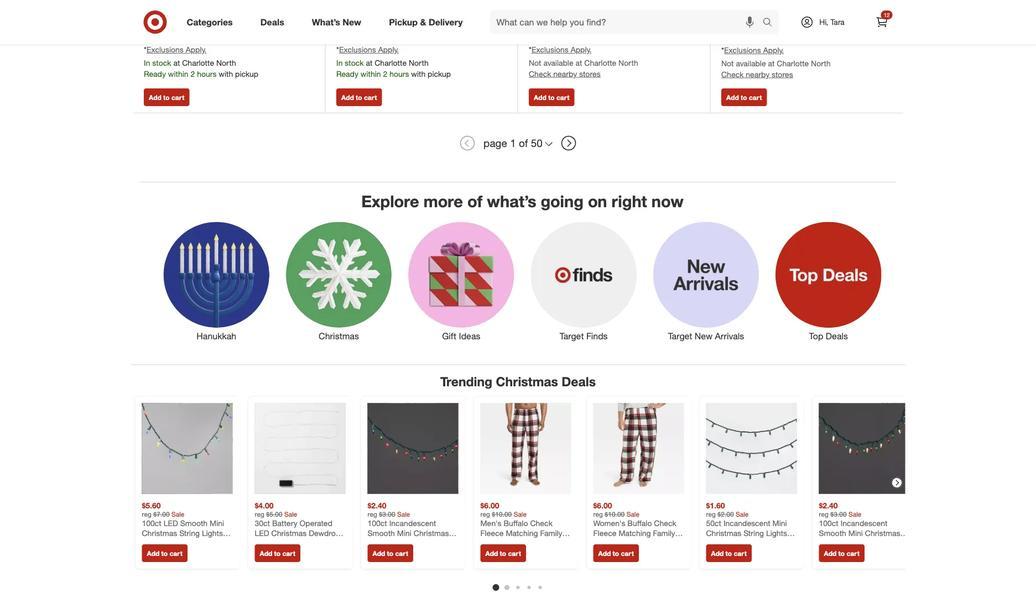 Task type: vqa. For each thing, say whether or not it's contained in the screenshot.
Online
yes



Task type: describe. For each thing, give the bounding box(es) containing it.
within inside only ships with $35 orders free shipping * exclusions apply. in stock at  charlotte north ready within 2 hours with pickup
[[168, 69, 188, 79]]

what's new
[[312, 17, 361, 27]]

target new arrivals link
[[645, 220, 767, 343]]

deals link
[[251, 10, 298, 34]]

0 horizontal spatial purchased
[[163, 3, 194, 12]]

2 $3.00 from the left
[[831, 511, 847, 519]]

charlotte down search button
[[777, 58, 809, 68]]

orders inside only ships with $35 orders free shipping * exclusions apply. in stock at  charlotte north ready within 2 hours with pickup
[[203, 23, 223, 31]]

1 horizontal spatial check
[[721, 70, 744, 79]]

$35 inside only ships with $35 orders free shipping * exclusions apply. in stock at  charlotte north ready within 2 hours with pickup
[[191, 23, 202, 31]]

$1.60 reg $2.00 sale
[[706, 501, 749, 519]]

top
[[809, 331, 823, 342]]

purchased for check nearby stores button to the right
[[740, 4, 772, 12]]

gift ideas link
[[400, 220, 522, 343]]

charlotte down what can we help you find? suggestions appear below search field
[[584, 58, 616, 68]]

target finds
[[560, 331, 608, 342]]

$5.60 reg $7.00 sale
[[142, 501, 184, 519]]

north inside only ships with $35 orders free shipping * exclusions apply. in stock at  charlotte north ready within 2 hours with pickup
[[216, 58, 236, 68]]

only ships with $35 orders
[[336, 23, 415, 31]]

1 vertical spatial christmas
[[496, 374, 558, 390]]

exclusions inside only ships with $35 orders free shipping * exclusions apply. in stock at  charlotte north ready within 2 hours with pickup
[[147, 45, 184, 54]]

pickup & delivery link
[[380, 10, 477, 34]]

going
[[541, 192, 584, 211]]

ships inside only ships with $35 orders free shipping * exclusions apply. in stock at  charlotte north ready within 2 hours with pickup
[[159, 23, 175, 31]]

3 reg from the left
[[368, 511, 377, 519]]

What can we help you find? suggestions appear below search field
[[490, 10, 765, 34]]

$7.00
[[153, 511, 170, 519]]

now
[[652, 192, 684, 211]]

sale inside $5.60 reg $7.00 sale
[[171, 511, 184, 519]]

reg inside $1.60 reg $2.00 sale
[[706, 511, 716, 519]]

only ships with $35 orders free shipping * exclusions apply. in stock at  charlotte north ready within 2 hours with pickup
[[144, 23, 258, 79]]

free for the leftmost check nearby stores button
[[529, 33, 544, 43]]

new for target
[[695, 331, 713, 342]]

ready inside only ships with $35 orders free shipping * exclusions apply. in stock at  charlotte north ready within 2 hours with pickup
[[144, 69, 166, 79]]

$5.00
[[266, 511, 282, 519]]

gift
[[442, 331, 456, 342]]

pickup inside only ships with $35 orders free shipping * exclusions apply. in stock at  charlotte north ready within 2 hours with pickup
[[235, 69, 258, 79]]

0 horizontal spatial when purchased online
[[144, 3, 214, 12]]

50
[[531, 137, 543, 150]]

gift ideas
[[442, 331, 480, 342]]

categories link
[[177, 10, 247, 34]]

right
[[612, 192, 647, 211]]

reg inside $5.60 reg $7.00 sale
[[142, 511, 152, 519]]

charlotte inside * exclusions apply. in stock at  charlotte north ready within 2 hours with pickup
[[375, 58, 407, 68]]

1 horizontal spatial deals
[[562, 374, 596, 390]]

1 horizontal spatial online
[[581, 3, 599, 12]]

when for the leftmost check nearby stores button
[[529, 3, 546, 12]]

top deals link
[[767, 220, 890, 343]]

page 1 of 50
[[484, 137, 543, 150]]

nearby for the leftmost check nearby stores button
[[553, 69, 577, 79]]

1
[[510, 137, 516, 150]]

apply. inside * exclusions apply. in stock at  charlotte north ready within 2 hours with pickup
[[378, 45, 399, 54]]

0 horizontal spatial available
[[543, 58, 573, 68]]

search button
[[758, 10, 784, 37]]

2 inside only ships with $35 orders free shipping * exclusions apply. in stock at  charlotte north ready within 2 hours with pickup
[[191, 69, 195, 79]]

7 sale from the left
[[849, 511, 862, 519]]

exclusions inside * exclusions apply. in stock at  charlotte north ready within 2 hours with pickup
[[339, 45, 376, 54]]

explore
[[361, 192, 419, 211]]

* inside * exclusions apply. in stock at  charlotte north ready within 2 hours with pickup
[[336, 45, 339, 54]]

shipping inside only ships with $35 orders free shipping * exclusions apply. in stock at  charlotte north ready within 2 hours with pickup
[[161, 33, 191, 43]]

delivery
[[429, 17, 463, 27]]

2 $2.40 reg $3.00 sale from the left
[[819, 501, 862, 519]]

1 $6.00 from the left
[[480, 501, 499, 511]]

not for the leftmost check nearby stores button
[[529, 58, 541, 68]]

page 1 of 50 button
[[479, 131, 558, 156]]

with inside * exclusions apply. in stock at  charlotte north ready within 2 hours with pickup
[[411, 69, 426, 79]]

at inside only ships with $35 orders free shipping * exclusions apply. in stock at  charlotte north ready within 2 hours with pickup
[[173, 58, 180, 68]]

when for check nearby stores button to the right
[[721, 4, 739, 12]]

$2.00
[[718, 511, 734, 519]]

categories
[[187, 17, 233, 27]]

ready inside * exclusions apply. in stock at  charlotte north ready within 2 hours with pickup
[[336, 69, 358, 79]]

1 horizontal spatial when purchased online
[[529, 3, 599, 12]]

pickup & delivery
[[389, 17, 463, 27]]

hi,
[[819, 17, 828, 27]]

tara
[[830, 17, 845, 27]]

pickup
[[389, 17, 418, 27]]

1 $10.00 from the left
[[492, 511, 512, 519]]

target finds link
[[522, 220, 645, 343]]

trending christmas deals
[[440, 374, 596, 390]]

arrivals
[[715, 331, 744, 342]]

1 horizontal spatial stores
[[772, 70, 793, 79]]

in inside only ships with $35 orders free shipping * exclusions apply. in stock at  charlotte north ready within 2 hours with pickup
[[144, 58, 150, 68]]

what's
[[312, 17, 340, 27]]

north down hi,
[[811, 58, 831, 68]]

free for check nearby stores button to the right
[[721, 34, 737, 43]]

hours inside only ships with $35 orders free shipping * exclusions apply. in stock at  charlotte north ready within 2 hours with pickup
[[197, 69, 217, 79]]

deals inside deals "link"
[[260, 17, 284, 27]]

hours inside * exclusions apply. in stock at  charlotte north ready within 2 hours with pickup
[[390, 69, 409, 79]]



Task type: locate. For each thing, give the bounding box(es) containing it.
2 2 from the left
[[383, 69, 387, 79]]

men's buffalo check fleece matching family pajama pants - wondershop™ black image
[[480, 403, 571, 494], [480, 403, 571, 494]]

0 horizontal spatial within
[[168, 69, 188, 79]]

1 horizontal spatial when
[[529, 3, 546, 12]]

1 horizontal spatial free
[[529, 33, 544, 43]]

of right more
[[467, 192, 483, 211]]

0 horizontal spatial when
[[144, 3, 161, 12]]

north down "categories" link
[[216, 58, 236, 68]]

target left arrivals
[[668, 331, 692, 342]]

online
[[196, 3, 214, 12], [581, 3, 599, 12], [774, 4, 792, 12]]

2 horizontal spatial free
[[721, 34, 737, 43]]

2 stock from the left
[[345, 58, 364, 68]]

deals down "target finds"
[[562, 374, 596, 390]]

not for check nearby stores button to the right
[[721, 58, 734, 68]]

within
[[168, 69, 188, 79], [361, 69, 381, 79]]

page
[[484, 137, 507, 150]]

2 hours from the left
[[390, 69, 409, 79]]

1 ready from the left
[[144, 69, 166, 79]]

0 horizontal spatial pickup
[[235, 69, 258, 79]]

100ct incandescent smooth mini christmas string lights red/green/white with green wire - wondershop™ image
[[819, 403, 910, 494], [819, 403, 910, 494]]

2 $6.00 reg $10.00 sale from the left
[[593, 501, 640, 519]]

check
[[529, 69, 551, 79], [721, 70, 744, 79]]

$4.00
[[255, 501, 274, 511]]

stock inside * exclusions apply. in stock at  charlotte north ready within 2 hours with pickup
[[345, 58, 364, 68]]

1 horizontal spatial not
[[721, 58, 734, 68]]

of right "1"
[[519, 137, 528, 150]]

add
[[149, 93, 161, 102], [341, 93, 354, 102], [534, 93, 546, 102], [726, 93, 739, 102], [147, 550, 159, 558], [260, 550, 272, 558], [373, 550, 385, 558], [485, 550, 498, 558], [598, 550, 611, 558], [711, 550, 724, 558], [824, 550, 837, 558]]

trending
[[440, 374, 492, 390]]

1 pickup from the left
[[235, 69, 258, 79]]

$10.00
[[492, 511, 512, 519], [605, 511, 625, 519]]

100ct led smooth mini christmas string lights with green wire - wondershop™ image
[[142, 403, 233, 494], [142, 403, 233, 494]]

deals
[[260, 17, 284, 27], [826, 331, 848, 342], [562, 374, 596, 390]]

2 in from the left
[[336, 58, 343, 68]]

*
[[576, 33, 579, 43], [768, 34, 771, 43], [144, 45, 147, 54], [336, 45, 339, 54], [529, 45, 532, 54], [721, 45, 724, 55]]

$2.40 reg $3.00 sale
[[368, 501, 410, 519], [819, 501, 862, 519]]

shipping for the leftmost check nearby stores button
[[546, 33, 576, 43]]

explore more of what's going on right now
[[361, 192, 684, 211]]

women's buffalo check fleece matching family pajama pants - wondershop™ black image
[[593, 403, 684, 494], [593, 403, 684, 494]]

1 horizontal spatial stock
[[345, 58, 364, 68]]

free inside only ships with $35 orders free shipping * exclusions apply. in stock at  charlotte north ready within 2 hours with pickup
[[144, 33, 159, 43]]

stock inside only ships with $35 orders free shipping * exclusions apply. in stock at  charlotte north ready within 2 hours with pickup
[[152, 58, 171, 68]]

$35
[[191, 23, 202, 31], [383, 23, 394, 31], [576, 23, 587, 31], [768, 23, 779, 31]]

apply. down categories
[[186, 45, 206, 54]]

4 sale from the left
[[514, 511, 527, 519]]

2 down only ships with $35 orders
[[383, 69, 387, 79]]

deals left what's
[[260, 17, 284, 27]]

of for more
[[467, 192, 483, 211]]

within inside * exclusions apply. in stock at  charlotte north ready within 2 hours with pickup
[[361, 69, 381, 79]]

1 horizontal spatial ready
[[336, 69, 358, 79]]

on
[[588, 192, 607, 211]]

0 horizontal spatial target
[[560, 331, 584, 342]]

1 horizontal spatial shipping
[[546, 33, 576, 43]]

charlotte
[[182, 58, 214, 68], [375, 58, 407, 68], [584, 58, 616, 68], [777, 58, 809, 68]]

apply. down what can we help you find? suggestions appear below search field
[[571, 45, 591, 54]]

at
[[173, 58, 180, 68], [366, 58, 372, 68], [576, 58, 582, 68], [768, 58, 775, 68]]

2
[[191, 69, 195, 79], [383, 69, 387, 79]]

1 horizontal spatial $6.00 reg $10.00 sale
[[593, 501, 640, 519]]

cart
[[171, 93, 184, 102], [364, 93, 377, 102], [556, 93, 569, 102], [749, 93, 762, 102], [170, 550, 182, 558], [282, 550, 295, 558], [395, 550, 408, 558], [508, 550, 521, 558], [621, 550, 634, 558], [734, 550, 747, 558], [847, 550, 860, 558]]

free
[[144, 33, 159, 43], [529, 33, 544, 43], [721, 34, 737, 43]]

hanukkah
[[197, 331, 236, 342]]

2 reg from the left
[[255, 511, 264, 519]]

exclusions apply. link
[[147, 45, 206, 54], [339, 45, 399, 54], [532, 45, 591, 54], [724, 45, 784, 55]]

deals right top
[[826, 331, 848, 342]]

in
[[144, 58, 150, 68], [336, 58, 343, 68]]

finds
[[586, 331, 608, 342]]

0 horizontal spatial $2.40
[[368, 501, 386, 511]]

sale
[[171, 511, 184, 519], [284, 511, 297, 519], [397, 511, 410, 519], [514, 511, 527, 519], [627, 511, 640, 519], [736, 511, 749, 519], [849, 511, 862, 519]]

shipping
[[161, 33, 191, 43], [546, 33, 576, 43], [739, 34, 768, 43]]

2 $6.00 from the left
[[593, 501, 612, 511]]

0 horizontal spatial free
[[144, 33, 159, 43]]

1 horizontal spatial available
[[736, 58, 766, 68]]

exclusions
[[147, 45, 184, 54], [339, 45, 376, 54], [532, 45, 569, 54], [724, 45, 761, 55]]

0 vertical spatial christmas
[[319, 331, 359, 342]]

only ships with $35 orders free shipping * * exclusions apply. not available at charlotte north check nearby stores for the leftmost check nearby stores button
[[529, 23, 638, 79]]

apply. down search button
[[763, 45, 784, 55]]

1 vertical spatial deals
[[826, 331, 848, 342]]

add to cart button
[[144, 89, 189, 106], [336, 89, 382, 106], [529, 89, 574, 106], [721, 89, 767, 106], [142, 545, 187, 563], [255, 545, 300, 563], [368, 545, 413, 563], [480, 545, 526, 563], [593, 545, 639, 563], [706, 545, 752, 563], [819, 545, 865, 563]]

when purchased online
[[144, 3, 214, 12], [529, 3, 599, 12], [721, 4, 792, 12]]

christmas inside christmas link
[[319, 331, 359, 342]]

charlotte inside only ships with $35 orders free shipping * exclusions apply. in stock at  charlotte north ready within 2 hours with pickup
[[182, 58, 214, 68]]

1 horizontal spatial target
[[668, 331, 692, 342]]

1 horizontal spatial in
[[336, 58, 343, 68]]

2 target from the left
[[668, 331, 692, 342]]

charlotte down only ships with $35 orders
[[375, 58, 407, 68]]

reg
[[142, 511, 152, 519], [255, 511, 264, 519], [368, 511, 377, 519], [480, 511, 490, 519], [593, 511, 603, 519], [706, 511, 716, 519], [819, 511, 829, 519]]

1 horizontal spatial $10.00
[[605, 511, 625, 519]]

30ct battery operated led christmas dewdrop fairy string lights warm white with silver wire - wondershop™ image
[[255, 403, 345, 494], [255, 403, 345, 494]]

target new arrivals
[[668, 331, 744, 342]]

$1.60
[[706, 501, 725, 511]]

to
[[163, 93, 170, 102], [356, 93, 362, 102], [548, 93, 555, 102], [741, 93, 747, 102], [161, 550, 168, 558], [274, 550, 281, 558], [387, 550, 393, 558], [500, 550, 506, 558], [613, 550, 619, 558], [726, 550, 732, 558], [838, 550, 845, 558]]

more
[[424, 192, 463, 211]]

3 sale from the left
[[397, 511, 410, 519]]

hi, tara
[[819, 17, 845, 27]]

not
[[529, 58, 541, 68], [721, 58, 734, 68]]

north down &
[[409, 58, 429, 68]]

2 $10.00 from the left
[[605, 511, 625, 519]]

1 $3.00 from the left
[[379, 511, 395, 519]]

1 target from the left
[[560, 331, 584, 342]]

hours down categories
[[197, 69, 217, 79]]

1 horizontal spatial christmas
[[496, 374, 558, 390]]

search
[[758, 18, 784, 29]]

with
[[177, 23, 189, 31], [369, 23, 382, 31], [562, 23, 574, 31], [754, 23, 767, 31], [219, 69, 233, 79], [411, 69, 426, 79]]

1 in from the left
[[144, 58, 150, 68]]

1 horizontal spatial 2
[[383, 69, 387, 79]]

purchased
[[163, 3, 194, 12], [548, 3, 579, 12], [740, 4, 772, 12]]

0 horizontal spatial stock
[[152, 58, 171, 68]]

1 horizontal spatial within
[[361, 69, 381, 79]]

1 horizontal spatial purchased
[[548, 3, 579, 12]]

0 horizontal spatial only ships with $35 orders free shipping * * exclusions apply. not available at charlotte north check nearby stores
[[529, 23, 638, 79]]

* inside only ships with $35 orders free shipping * exclusions apply. in stock at  charlotte north ready within 2 hours with pickup
[[144, 45, 147, 54]]

2 horizontal spatial online
[[774, 4, 792, 12]]

0 horizontal spatial $6.00
[[480, 501, 499, 511]]

$6.00
[[480, 501, 499, 511], [593, 501, 612, 511]]

hours down pickup
[[390, 69, 409, 79]]

pickup
[[235, 69, 258, 79], [428, 69, 451, 79]]

2 sale from the left
[[284, 511, 297, 519]]

$2.40
[[368, 501, 386, 511], [819, 501, 838, 511]]

0 vertical spatial deals
[[260, 17, 284, 27]]

0 horizontal spatial in
[[144, 58, 150, 68]]

of inside page 1 of 50 dropdown button
[[519, 137, 528, 150]]

new right what's
[[343, 17, 361, 27]]

6 sale from the left
[[736, 511, 749, 519]]

0 horizontal spatial $3.00
[[379, 511, 395, 519]]

1 horizontal spatial pickup
[[428, 69, 451, 79]]

0 vertical spatial of
[[519, 137, 528, 150]]

2 ready from the left
[[336, 69, 358, 79]]

reg inside $4.00 reg $5.00 sale
[[255, 511, 264, 519]]

what's new link
[[302, 10, 375, 34]]

2 horizontal spatial when
[[721, 4, 739, 12]]

of for 1
[[519, 137, 528, 150]]

2 horizontal spatial deals
[[826, 331, 848, 342]]

2 within from the left
[[361, 69, 381, 79]]

target inside target finds link
[[560, 331, 584, 342]]

0 horizontal spatial $6.00 reg $10.00 sale
[[480, 501, 527, 519]]

charlotte down categories
[[182, 58, 214, 68]]

only inside only ships with $35 orders free shipping * exclusions apply. in stock at  charlotte north ready within 2 hours with pickup
[[144, 23, 157, 31]]

deals inside top deals link
[[826, 331, 848, 342]]

apply.
[[186, 45, 206, 54], [378, 45, 399, 54], [571, 45, 591, 54], [763, 45, 784, 55]]

&
[[420, 17, 426, 27]]

available
[[543, 58, 573, 68], [736, 58, 766, 68]]

in inside * exclusions apply. in stock at  charlotte north ready within 2 hours with pickup
[[336, 58, 343, 68]]

target left finds
[[560, 331, 584, 342]]

1 $2.40 reg $3.00 sale from the left
[[368, 501, 410, 519]]

target inside target new arrivals link
[[668, 331, 692, 342]]

5 reg from the left
[[593, 511, 603, 519]]

0 horizontal spatial not
[[529, 58, 541, 68]]

target for target new arrivals
[[668, 331, 692, 342]]

0 horizontal spatial check
[[529, 69, 551, 79]]

only ships with $35 orders free shipping * * exclusions apply. not available at charlotte north check nearby stores for check nearby stores button to the right
[[721, 23, 831, 79]]

2 vertical spatial deals
[[562, 374, 596, 390]]

north down what can we help you find? suggestions appear below search field
[[618, 58, 638, 68]]

new left arrivals
[[695, 331, 713, 342]]

purchased for the leftmost check nearby stores button
[[548, 3, 579, 12]]

1 hours from the left
[[197, 69, 217, 79]]

orders
[[203, 23, 223, 31], [396, 23, 415, 31], [588, 23, 608, 31], [781, 23, 800, 31]]

1 vertical spatial new
[[695, 331, 713, 342]]

at inside * exclusions apply. in stock at  charlotte north ready within 2 hours with pickup
[[366, 58, 372, 68]]

1 horizontal spatial of
[[519, 137, 528, 150]]

christmas link
[[278, 220, 400, 343]]

1 horizontal spatial $2.40 reg $3.00 sale
[[819, 501, 862, 519]]

0 horizontal spatial online
[[196, 3, 214, 12]]

only
[[144, 23, 157, 31], [336, 23, 350, 31], [529, 23, 542, 31], [721, 23, 735, 31]]

0 horizontal spatial $2.40 reg $3.00 sale
[[368, 501, 410, 519]]

$3.00
[[379, 511, 395, 519], [831, 511, 847, 519]]

0 horizontal spatial ready
[[144, 69, 166, 79]]

0 horizontal spatial $10.00
[[492, 511, 512, 519]]

of
[[519, 137, 528, 150], [467, 192, 483, 211]]

1 sale from the left
[[171, 511, 184, 519]]

1 horizontal spatial only ships with $35 orders free shipping * * exclusions apply. not available at charlotte north check nearby stores
[[721, 23, 831, 79]]

sale inside $1.60 reg $2.00 sale
[[736, 511, 749, 519]]

christmas
[[319, 331, 359, 342], [496, 374, 558, 390]]

1 $2.40 from the left
[[368, 501, 386, 511]]

1 horizontal spatial $6.00
[[593, 501, 612, 511]]

0 horizontal spatial of
[[467, 192, 483, 211]]

5 sale from the left
[[627, 511, 640, 519]]

pickup inside * exclusions apply. in stock at  charlotte north ready within 2 hours with pickup
[[428, 69, 451, 79]]

apply. down only ships with $35 orders
[[378, 45, 399, 54]]

what's
[[487, 192, 536, 211]]

0 horizontal spatial christmas
[[319, 331, 359, 342]]

0 horizontal spatial deals
[[260, 17, 284, 27]]

ready
[[144, 69, 166, 79], [336, 69, 358, 79]]

apply. inside only ships with $35 orders free shipping * exclusions apply. in stock at  charlotte north ready within 2 hours with pickup
[[186, 45, 206, 54]]

when
[[144, 3, 161, 12], [529, 3, 546, 12], [721, 4, 739, 12]]

north inside * exclusions apply. in stock at  charlotte north ready within 2 hours with pickup
[[409, 58, 429, 68]]

0 vertical spatial new
[[343, 17, 361, 27]]

0 horizontal spatial shipping
[[161, 33, 191, 43]]

north
[[216, 58, 236, 68], [409, 58, 429, 68], [618, 58, 638, 68], [811, 58, 831, 68]]

new for what's
[[343, 17, 361, 27]]

hours
[[197, 69, 217, 79], [390, 69, 409, 79]]

* exclusions apply. in stock at  charlotte north ready within 2 hours with pickup
[[336, 45, 451, 79]]

0 horizontal spatial 2
[[191, 69, 195, 79]]

target for target finds
[[560, 331, 584, 342]]

1 vertical spatial of
[[467, 192, 483, 211]]

add to cart
[[149, 93, 184, 102], [341, 93, 377, 102], [534, 93, 569, 102], [726, 93, 762, 102], [147, 550, 182, 558], [260, 550, 295, 558], [373, 550, 408, 558], [485, 550, 521, 558], [598, 550, 634, 558], [711, 550, 747, 558], [824, 550, 860, 558]]

1 $6.00 reg $10.00 sale from the left
[[480, 501, 527, 519]]

check nearby stores button
[[529, 68, 601, 80], [721, 69, 793, 80]]

1 within from the left
[[168, 69, 188, 79]]

hanukkah link
[[155, 220, 278, 343]]

target
[[560, 331, 584, 342], [668, 331, 692, 342]]

0 horizontal spatial new
[[343, 17, 361, 27]]

0 horizontal spatial nearby
[[553, 69, 577, 79]]

2 $2.40 from the left
[[819, 501, 838, 511]]

4 reg from the left
[[480, 511, 490, 519]]

1 horizontal spatial hours
[[390, 69, 409, 79]]

ships
[[159, 23, 175, 31], [352, 23, 367, 31], [544, 23, 560, 31], [737, 23, 752, 31]]

2 pickup from the left
[[428, 69, 451, 79]]

1 horizontal spatial $2.40
[[819, 501, 838, 511]]

1 2 from the left
[[191, 69, 195, 79]]

12 link
[[870, 10, 894, 34]]

7 reg from the left
[[819, 511, 829, 519]]

shipping for check nearby stores button to the right
[[739, 34, 768, 43]]

1 horizontal spatial new
[[695, 331, 713, 342]]

0 horizontal spatial check nearby stores button
[[529, 68, 601, 80]]

2 inside * exclusions apply. in stock at  charlotte north ready within 2 hours with pickup
[[383, 69, 387, 79]]

1 stock from the left
[[152, 58, 171, 68]]

12
[[884, 11, 890, 18]]

2 horizontal spatial when purchased online
[[721, 4, 792, 12]]

1 reg from the left
[[142, 511, 152, 519]]

$5.60
[[142, 501, 161, 511]]

0 horizontal spatial hours
[[197, 69, 217, 79]]

sale inside $4.00 reg $5.00 sale
[[284, 511, 297, 519]]

1 horizontal spatial check nearby stores button
[[721, 69, 793, 80]]

nearby for check nearby stores button to the right
[[746, 70, 770, 79]]

6 reg from the left
[[706, 511, 716, 519]]

stores
[[579, 69, 601, 79], [772, 70, 793, 79]]

new
[[343, 17, 361, 27], [695, 331, 713, 342]]

1 horizontal spatial nearby
[[746, 70, 770, 79]]

1 horizontal spatial $3.00
[[831, 511, 847, 519]]

$4.00 reg $5.00 sale
[[255, 501, 297, 519]]

2 horizontal spatial shipping
[[739, 34, 768, 43]]

100ct incandescent smooth mini christmas string lights multicolor with green wire - wondershop™ image
[[368, 403, 458, 494], [368, 403, 458, 494]]

0 horizontal spatial stores
[[579, 69, 601, 79]]

2 horizontal spatial purchased
[[740, 4, 772, 12]]

50ct incandescent mini christmas string lights clear with green wire - wondershop™ image
[[706, 403, 797, 494], [706, 403, 797, 494]]

top deals
[[809, 331, 848, 342]]

nearby
[[553, 69, 577, 79], [746, 70, 770, 79]]

2 down categories
[[191, 69, 195, 79]]

ideas
[[459, 331, 480, 342]]



